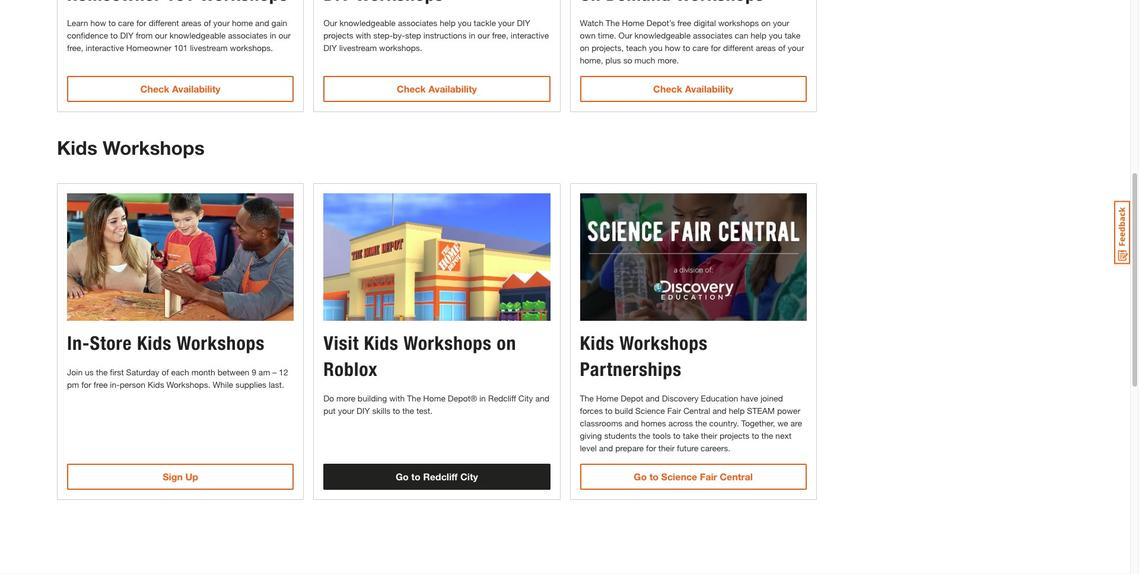 Task type: vqa. For each thing, say whether or not it's contained in the screenshot.


Task type: describe. For each thing, give the bounding box(es) containing it.
associates inside learn how to care for different areas of your home and gain confidence to diy from our knowledgeable associates in our free, interactive homeowner 101 livestream workshops.
[[228, 30, 268, 40]]

joined
[[761, 394, 783, 404]]

time.
[[598, 30, 616, 40]]

watch
[[580, 18, 604, 28]]

to inside the do more building with the home depot® in redcliff city and put your diy skills to the test.
[[393, 406, 400, 416]]

learn how to care for different areas of your home and gain confidence to diy from our knowledgeable associates in our free, interactive homeowner 101 livestream workshops.
[[67, 18, 291, 53]]

check for associates
[[653, 83, 683, 94]]

12
[[279, 367, 288, 377]]

confidence
[[67, 30, 108, 40]]

2 our from the left
[[279, 30, 291, 40]]

how inside learn how to care for different areas of your home and gain confidence to diy from our knowledgeable associates in our free, interactive homeowner 101 livestream workshops.
[[90, 18, 106, 28]]

students
[[604, 431, 637, 441]]

0 vertical spatial on
[[762, 18, 771, 28]]

go to redcliff city button
[[324, 464, 550, 490]]

availability for from
[[172, 83, 221, 94]]

go to science fair central button
[[580, 464, 807, 490]]

to inside button
[[650, 471, 659, 483]]

roblox
[[324, 358, 378, 381]]

our inside our knowledgeable associates help you tackle your diy projects with step-by-step instructions in our free, interactive diy livestream workshops.
[[324, 18, 337, 28]]

discovery
[[662, 394, 699, 404]]

kids inside join us the first saturday of each month between 9 am – 12 pm for free in-person kids workshops. while supplies last.
[[148, 380, 164, 390]]

pm
[[67, 380, 79, 390]]

join us the first saturday of each month between 9 am – 12 pm for free in-person kids workshops. while supplies last.
[[67, 367, 288, 390]]

help for watch the home depot's free digital workshops on your own time. our knowledgeable associates can help you take on projects, teach you how to care for different areas of your home, plus so much more.
[[751, 30, 767, 40]]

different inside "watch the home depot's free digital workshops on your own time. our knowledgeable associates can help you take on projects, teach you how to care for different areas of your home, plus so much more."
[[723, 43, 754, 53]]

free inside "watch the home depot's free digital workshops on your own time. our knowledgeable associates can help you take on projects, teach you how to care for different areas of your home, plus so much more."
[[678, 18, 692, 28]]

help for the home depot and discovery education have joined forces to build science fair central and help steam power classrooms and homes across the country. together, we are giving students the tools to take their projects to the next level and prepare for their future careers.
[[729, 406, 745, 416]]

classrooms
[[580, 418, 623, 429]]

in-
[[110, 380, 120, 390]]

101
[[174, 43, 188, 53]]

check availability button for instructions
[[324, 76, 550, 102]]

science inside the home depot and discovery education have joined forces to build science fair central and help steam power classrooms and homes across the country. together, we are giving students the tools to take their projects to the next level and prepare for their future careers.
[[636, 406, 665, 416]]

instructions
[[424, 30, 467, 40]]

country.
[[710, 418, 739, 429]]

go to redcliff city
[[396, 471, 478, 483]]

step-
[[373, 30, 393, 40]]

1 horizontal spatial their
[[701, 431, 718, 441]]

in inside learn how to care for different areas of your home and gain confidence to diy from our knowledgeable associates in our free, interactive homeowner 101 livestream workshops.
[[270, 30, 276, 40]]

–
[[273, 367, 277, 377]]

1 horizontal spatial you
[[649, 43, 663, 53]]

do more building with the home depot® in redcliff city and put your diy skills to the test.
[[324, 394, 550, 416]]

with inside the do more building with the home depot® in redcliff city and put your diy skills to the test.
[[389, 394, 405, 404]]

the down together,
[[762, 431, 773, 441]]

free, inside learn how to care for different areas of your home and gain confidence to diy from our knowledgeable associates in our free, interactive homeowner 101 livestream workshops.
[[67, 43, 83, 53]]

giving
[[580, 431, 602, 441]]

tackle
[[474, 18, 496, 28]]

teach
[[626, 43, 647, 53]]

more.
[[658, 55, 679, 65]]

of inside "watch the home depot's free digital workshops on your own time. our knowledgeable associates can help you take on projects, teach you how to care for different areas of your home, plus so much more."
[[779, 43, 786, 53]]

kids workshops
[[57, 137, 205, 159]]

education
[[701, 394, 739, 404]]

workshops. inside learn how to care for different areas of your home and gain confidence to diy from our knowledgeable associates in our free, interactive homeowner 101 livestream workshops.
[[230, 43, 273, 53]]

home inside the do more building with the home depot® in redcliff city and put your diy skills to the test.
[[423, 394, 446, 404]]

availability for help
[[685, 83, 734, 94]]

fair inside the home depot and discovery education have joined forces to build science fair central and help steam power classrooms and homes across the country. together, we are giving students the tools to take their projects to the next level and prepare for their future careers.
[[668, 406, 681, 416]]

own
[[580, 30, 596, 40]]

go for partnerships
[[634, 471, 647, 483]]

between
[[218, 367, 249, 377]]

first
[[110, 367, 124, 377]]

put
[[324, 406, 336, 416]]

areas inside learn how to care for different areas of your home and gain confidence to diy from our knowledgeable associates in our free, interactive homeowner 101 livestream workshops.
[[181, 18, 202, 28]]

kids workshops partnerships
[[580, 332, 708, 381]]

do
[[324, 394, 334, 404]]

in inside our knowledgeable associates help you tackle your diy projects with step-by-step instructions in our free, interactive diy livestream workshops.
[[469, 30, 476, 40]]

free inside join us the first saturday of each month between 9 am – 12 pm for free in-person kids workshops. while supplies last.
[[94, 380, 108, 390]]

in-store kids workshops
[[67, 332, 265, 355]]

workshops.
[[166, 380, 210, 390]]

1 horizontal spatial on
[[580, 43, 590, 53]]

together,
[[742, 418, 775, 429]]

check availability for instructions
[[397, 83, 477, 94]]

home,
[[580, 55, 603, 65]]

steam
[[747, 406, 775, 416]]

care inside learn how to care for different areas of your home and gain confidence to diy from our knowledgeable associates in our free, interactive homeowner 101 livestream workshops.
[[118, 18, 134, 28]]

partnerships
[[580, 358, 682, 381]]

take inside "watch the home depot's free digital workshops on your own time. our knowledgeable associates can help you take on projects, teach you how to care for different areas of your home, plus so much more."
[[785, 30, 801, 40]]

step
[[405, 30, 421, 40]]

while
[[213, 380, 233, 390]]

are
[[791, 418, 802, 429]]

projects inside our knowledgeable associates help you tackle your diy projects with step-by-step instructions in our free, interactive diy livestream workshops.
[[324, 30, 353, 40]]

forces
[[580, 406, 603, 416]]

sign up
[[163, 471, 198, 483]]

test.
[[417, 406, 433, 416]]

our inside our knowledgeable associates help you tackle your diy projects with step-by-step instructions in our free, interactive diy livestream workshops.
[[478, 30, 490, 40]]

the inside "watch the home depot's free digital workshops on your own time. our knowledgeable associates can help you take on projects, teach you how to care for different areas of your home, plus so much more."
[[606, 18, 620, 28]]

level
[[580, 443, 597, 453]]

home
[[232, 18, 253, 28]]

kids inside the visit kids workshops on roblox
[[364, 332, 399, 355]]

for inside join us the first saturday of each month between 9 am – 12 pm for free in-person kids workshops. while supplies last.
[[81, 380, 91, 390]]

associates inside our knowledgeable associates help you tackle your diy projects with step-by-step instructions in our free, interactive diy livestream workshops.
[[398, 18, 438, 28]]

your inside learn how to care for different areas of your home and gain confidence to diy from our knowledgeable associates in our free, interactive homeowner 101 livestream workshops.
[[213, 18, 230, 28]]

redcliff inside go to redcliff city button
[[423, 471, 458, 483]]

science_fair_height250px.jpeg.webp image
[[580, 193, 807, 321]]

of inside join us the first saturday of each month between 9 am – 12 pm for free in-person kids workshops. while supplies last.
[[162, 367, 169, 377]]

interactive inside learn how to care for different areas of your home and gain confidence to diy from our knowledgeable associates in our free, interactive homeowner 101 livestream workshops.
[[86, 43, 124, 53]]

much
[[635, 55, 656, 65]]

diy inside the do more building with the home depot® in redcliff city and put your diy skills to the test.
[[357, 406, 370, 416]]

1 our from the left
[[155, 30, 167, 40]]

sign up button
[[67, 464, 294, 490]]

check availability for to
[[140, 83, 221, 94]]

can
[[735, 30, 749, 40]]

workshops inside the visit kids workshops on roblox
[[404, 332, 492, 355]]

feedback link image
[[1115, 201, 1131, 265]]

future
[[677, 443, 699, 453]]

for inside the home depot and discovery education have joined forces to build science fair central and help steam power classrooms and homes across the country. together, we are giving students the tools to take their projects to the next level and prepare for their future careers.
[[646, 443, 656, 453]]

depot's
[[647, 18, 675, 28]]

areas inside "watch the home depot's free digital workshops on your own time. our knowledgeable associates can help you take on projects, teach you how to care for different areas of your home, plus so much more."
[[756, 43, 776, 53]]

by-
[[393, 30, 405, 40]]

you inside our knowledgeable associates help you tackle your diy projects with step-by-step instructions in our free, interactive diy livestream workshops.
[[458, 18, 472, 28]]

the inside the do more building with the home depot® in redcliff city and put your diy skills to the test.
[[407, 394, 421, 404]]

livestream inside learn how to care for different areas of your home and gain confidence to diy from our knowledgeable associates in our free, interactive homeowner 101 livestream workshops.
[[190, 43, 228, 53]]

kids inside kids workshops partnerships
[[580, 332, 615, 355]]

redcliff inside the do more building with the home depot® in redcliff city and put your diy skills to the test.
[[488, 394, 516, 404]]

on inside the visit kids workshops on roblox
[[497, 332, 517, 355]]

homes
[[641, 418, 666, 429]]

projects,
[[592, 43, 624, 53]]

in inside the do more building with the home depot® in redcliff city and put your diy skills to the test.
[[480, 394, 486, 404]]

depot
[[621, 394, 644, 404]]

store
[[90, 332, 132, 355]]

so
[[624, 55, 632, 65]]

visit
[[324, 332, 359, 355]]

the right across
[[696, 418, 707, 429]]

with inside our knowledgeable associates help you tackle your diy projects with step-by-step instructions in our free, interactive diy livestream workshops.
[[356, 30, 371, 40]]

the home depot and discovery education have joined forces to build science fair central and help steam power classrooms and homes across the country. together, we are giving students the tools to take their projects to the next level and prepare for their future careers.
[[580, 394, 802, 453]]

workshops. inside our knowledgeable associates help you tackle your diy projects with step-by-step instructions in our free, interactive diy livestream workshops.
[[379, 43, 422, 53]]

we
[[778, 418, 789, 429]]

power
[[777, 406, 801, 416]]

city inside button
[[460, 471, 478, 483]]

for inside learn how to care for different areas of your home and gain confidence to diy from our knowledgeable associates in our free, interactive homeowner 101 livestream workshops.
[[136, 18, 146, 28]]

digital
[[694, 18, 716, 28]]

our knowledgeable associates help you tackle your diy projects with step-by-step instructions in our free, interactive diy livestream workshops.
[[324, 18, 549, 53]]

plus
[[606, 55, 621, 65]]

help inside our knowledgeable associates help you tackle your diy projects with step-by-step instructions in our free, interactive diy livestream workshops.
[[440, 18, 456, 28]]

knowledgeable inside learn how to care for different areas of your home and gain confidence to diy from our knowledgeable associates in our free, interactive homeowner 101 livestream workshops.
[[170, 30, 226, 40]]

care inside "watch the home depot's free digital workshops on your own time. our knowledgeable associates can help you take on projects, teach you how to care for different areas of your home, plus so much more."
[[693, 43, 709, 53]]



Task type: locate. For each thing, give the bounding box(es) containing it.
help
[[440, 18, 456, 28], [751, 30, 767, 40], [729, 406, 745, 416]]

from
[[136, 30, 153, 40]]

associates down home
[[228, 30, 268, 40]]

projects inside the home depot and discovery education have joined forces to build science fair central and help steam power classrooms and homes across the country. together, we are giving students the tools to take their projects to the next level and prepare for their future careers.
[[720, 431, 750, 441]]

1 horizontal spatial home
[[596, 394, 619, 404]]

0 vertical spatial city
[[519, 394, 533, 404]]

livestream down the step-
[[339, 43, 377, 53]]

0 horizontal spatial in
[[270, 30, 276, 40]]

you left "tackle"
[[458, 18, 472, 28]]

home inside the home depot and discovery education have joined forces to build science fair central and help steam power classrooms and homes across the country. together, we are giving students the tools to take their projects to the next level and prepare for their future careers.
[[596, 394, 619, 404]]

1 vertical spatial areas
[[756, 43, 776, 53]]

fair inside button
[[700, 471, 717, 483]]

1 horizontal spatial check availability button
[[324, 76, 550, 102]]

interactive left own
[[511, 30, 549, 40]]

0 horizontal spatial how
[[90, 18, 106, 28]]

0 vertical spatial central
[[684, 406, 710, 416]]

the inside join us the first saturday of each month between 9 am – 12 pm for free in-person kids workshops. while supplies last.
[[96, 367, 108, 377]]

gain
[[272, 18, 287, 28]]

take inside the home depot and discovery education have joined forces to build science fair central and help steam power classrooms and homes across the country. together, we are giving students the tools to take their projects to the next level and prepare for their future careers.
[[683, 431, 699, 441]]

for
[[136, 18, 146, 28], [711, 43, 721, 53], [81, 380, 91, 390], [646, 443, 656, 453]]

0 vertical spatial areas
[[181, 18, 202, 28]]

0 horizontal spatial different
[[149, 18, 179, 28]]

go for workshops
[[396, 471, 409, 483]]

workshops.
[[230, 43, 273, 53], [379, 43, 422, 53]]

build
[[615, 406, 633, 416]]

homeowner
[[126, 43, 172, 53]]

1 check from the left
[[140, 83, 169, 94]]

2 horizontal spatial our
[[478, 30, 490, 40]]

0 horizontal spatial check
[[140, 83, 169, 94]]

0 horizontal spatial livestream
[[190, 43, 228, 53]]

0 horizontal spatial the
[[407, 394, 421, 404]]

2 horizontal spatial you
[[769, 30, 783, 40]]

of inside learn how to care for different areas of your home and gain confidence to diy from our knowledgeable associates in our free, interactive homeowner 101 livestream workshops.
[[204, 18, 211, 28]]

1 availability from the left
[[172, 83, 221, 94]]

redcliff
[[488, 394, 516, 404], [423, 471, 458, 483]]

1 horizontal spatial central
[[720, 471, 753, 483]]

science up homes
[[636, 406, 665, 416]]

2 workshops. from the left
[[379, 43, 422, 53]]

help right can
[[751, 30, 767, 40]]

diy
[[517, 18, 530, 28], [120, 30, 134, 40], [324, 43, 337, 53], [357, 406, 370, 416]]

more
[[337, 394, 355, 404]]

0 horizontal spatial go
[[396, 471, 409, 483]]

1 horizontal spatial interactive
[[511, 30, 549, 40]]

go to science fair central
[[634, 471, 753, 483]]

our right gain
[[324, 18, 337, 28]]

to inside "watch the home depot's free digital workshops on your own time. our knowledgeable associates can help you take on projects, teach you how to care for different areas of your home, plus so much more."
[[683, 43, 690, 53]]

the
[[96, 367, 108, 377], [403, 406, 414, 416], [696, 418, 707, 429], [639, 431, 651, 441], [762, 431, 773, 441]]

check availability button for to
[[67, 76, 294, 102]]

1 horizontal spatial different
[[723, 43, 754, 53]]

how inside "watch the home depot's free digital workshops on your own time. our knowledgeable associates can help you take on projects, teach you how to care for different areas of your home, plus so much more."
[[665, 43, 681, 53]]

diy inside learn how to care for different areas of your home and gain confidence to diy from our knowledgeable associates in our free, interactive homeowner 101 livestream workshops.
[[120, 30, 134, 40]]

1 livestream from the left
[[190, 43, 228, 53]]

1 horizontal spatial our
[[619, 30, 632, 40]]

1 horizontal spatial in
[[469, 30, 476, 40]]

0 horizontal spatial you
[[458, 18, 472, 28]]

prepare
[[616, 443, 644, 453]]

1 horizontal spatial help
[[729, 406, 745, 416]]

1 horizontal spatial of
[[204, 18, 211, 28]]

to inside button
[[411, 471, 421, 483]]

9
[[252, 367, 256, 377]]

in right depot®
[[480, 394, 486, 404]]

home up forces
[[596, 394, 619, 404]]

different down can
[[723, 43, 754, 53]]

0 vertical spatial care
[[118, 18, 134, 28]]

am
[[259, 367, 270, 377]]

take
[[785, 30, 801, 40], [683, 431, 699, 441]]

0 vertical spatial free,
[[492, 30, 509, 40]]

2 check availability from the left
[[397, 83, 477, 94]]

1 vertical spatial free,
[[67, 43, 83, 53]]

home
[[622, 18, 644, 28], [423, 394, 446, 404], [596, 394, 619, 404]]

help inside "watch the home depot's free digital workshops on your own time. our knowledgeable associates can help you take on projects, teach you how to care for different areas of your home, plus so much more."
[[751, 30, 767, 40]]

different inside learn how to care for different areas of your home and gain confidence to diy from our knowledgeable associates in our free, interactive homeowner 101 livestream workshops.
[[149, 18, 179, 28]]

your
[[213, 18, 230, 28], [498, 18, 515, 28], [773, 18, 790, 28], [788, 43, 804, 53], [338, 406, 354, 416]]

home up the teach
[[622, 18, 644, 28]]

0 horizontal spatial check availability button
[[67, 76, 294, 102]]

2 check from the left
[[397, 83, 426, 94]]

each
[[171, 367, 189, 377]]

help inside the home depot and discovery education have joined forces to build science fair central and help steam power classrooms and homes across the country. together, we are giving students the tools to take their projects to the next level and prepare for their future careers.
[[729, 406, 745, 416]]

knowledgeable up the step-
[[340, 18, 396, 28]]

check availability button down the more.
[[580, 76, 807, 102]]

check availability down the more.
[[653, 83, 734, 94]]

associates down digital
[[693, 30, 733, 40]]

central inside the home depot and discovery education have joined forces to build science fair central and help steam power classrooms and homes across the country. together, we are giving students the tools to take their projects to the next level and prepare for their future careers.
[[684, 406, 710, 416]]

0 horizontal spatial take
[[683, 431, 699, 441]]

for inside "watch the home depot's free digital workshops on your own time. our knowledgeable associates can help you take on projects, teach you how to care for different areas of your home, plus so much more."
[[711, 43, 721, 53]]

careers.
[[701, 443, 731, 453]]

person
[[120, 380, 145, 390]]

take right can
[[785, 30, 801, 40]]

your inside the do more building with the home depot® in redcliff city and put your diy skills to the test.
[[338, 406, 354, 416]]

areas down 'workshops'
[[756, 43, 776, 53]]

home inside "watch the home depot's free digital workshops on your own time. our knowledgeable associates can help you take on projects, teach you how to care for different areas of your home, plus so much more."
[[622, 18, 644, 28]]

check availability button for associates
[[580, 76, 807, 102]]

check for instructions
[[397, 83, 426, 94]]

and
[[255, 18, 269, 28], [536, 394, 550, 404], [646, 394, 660, 404], [713, 406, 727, 416], [625, 418, 639, 429], [599, 443, 613, 453]]

the up forces
[[580, 394, 594, 404]]

depot®
[[448, 394, 477, 404]]

0 vertical spatial how
[[90, 18, 106, 28]]

1 horizontal spatial check availability
[[397, 83, 477, 94]]

learn
[[67, 18, 88, 28]]

up
[[185, 471, 198, 483]]

0 horizontal spatial free
[[94, 380, 108, 390]]

1 vertical spatial city
[[460, 471, 478, 483]]

1 vertical spatial how
[[665, 43, 681, 53]]

go inside button
[[396, 471, 409, 483]]

in
[[270, 30, 276, 40], [469, 30, 476, 40], [480, 394, 486, 404]]

us
[[85, 367, 94, 377]]

free left in-
[[94, 380, 108, 390]]

1 vertical spatial with
[[389, 394, 405, 404]]

with up skills
[[389, 394, 405, 404]]

0 horizontal spatial their
[[659, 443, 675, 453]]

the up time.
[[606, 18, 620, 28]]

check
[[140, 83, 169, 94], [397, 83, 426, 94], [653, 83, 683, 94]]

for down tools at bottom
[[646, 443, 656, 453]]

care up homeowner
[[118, 18, 134, 28]]

central inside "go to science fair central" button
[[720, 471, 753, 483]]

0 horizontal spatial with
[[356, 30, 371, 40]]

different
[[149, 18, 179, 28], [723, 43, 754, 53]]

2 check availability button from the left
[[324, 76, 550, 102]]

0 vertical spatial projects
[[324, 30, 353, 40]]

projects left the step-
[[324, 30, 353, 40]]

availability down "101"
[[172, 83, 221, 94]]

care down digital
[[693, 43, 709, 53]]

1 vertical spatial their
[[659, 443, 675, 453]]

the down homes
[[639, 431, 651, 441]]

our inside "watch the home depot's free digital workshops on your own time. our knowledgeable associates can help you take on projects, teach you how to care for different areas of your home, plus so much more."
[[619, 30, 632, 40]]

0 horizontal spatial help
[[440, 18, 456, 28]]

free
[[678, 18, 692, 28], [94, 380, 108, 390]]

availability down "watch the home depot's free digital workshops on your own time. our knowledgeable associates can help you take on projects, teach you how to care for different areas of your home, plus so much more."
[[685, 83, 734, 94]]

science inside button
[[661, 471, 698, 483]]

associates inside "watch the home depot's free digital workshops on your own time. our knowledgeable associates can help you take on projects, teach you how to care for different areas of your home, plus so much more."
[[693, 30, 733, 40]]

2 horizontal spatial check
[[653, 83, 683, 94]]

1 horizontal spatial the
[[580, 394, 594, 404]]

2 vertical spatial help
[[729, 406, 745, 416]]

free,
[[492, 30, 509, 40], [67, 43, 83, 53]]

you
[[458, 18, 472, 28], [769, 30, 783, 40], [649, 43, 663, 53]]

3 check availability from the left
[[653, 83, 734, 94]]

1 horizontal spatial availability
[[429, 83, 477, 94]]

1 horizontal spatial city
[[519, 394, 533, 404]]

livestream inside our knowledgeable associates help you tackle your diy projects with step-by-step instructions in our free, interactive diy livestream workshops.
[[339, 43, 377, 53]]

0 horizontal spatial our
[[324, 18, 337, 28]]

1 horizontal spatial areas
[[756, 43, 776, 53]]

last.
[[269, 380, 284, 390]]

check availability for associates
[[653, 83, 734, 94]]

saturday
[[126, 367, 159, 377]]

2 horizontal spatial of
[[779, 43, 786, 53]]

associates
[[398, 18, 438, 28], [228, 30, 268, 40], [693, 30, 733, 40]]

1 horizontal spatial workshops.
[[379, 43, 422, 53]]

0 horizontal spatial city
[[460, 471, 478, 483]]

1 vertical spatial care
[[693, 43, 709, 53]]

0 horizontal spatial workshops.
[[230, 43, 273, 53]]

supplies
[[236, 380, 267, 390]]

1 horizontal spatial check
[[397, 83, 426, 94]]

skills
[[372, 406, 391, 416]]

the left the test.
[[403, 406, 414, 416]]

our right 'from'
[[155, 30, 167, 40]]

check down the more.
[[653, 83, 683, 94]]

of
[[204, 18, 211, 28], [779, 43, 786, 53], [162, 367, 169, 377]]

in down "tackle"
[[469, 30, 476, 40]]

their down tools at bottom
[[659, 443, 675, 453]]

city
[[519, 394, 533, 404], [460, 471, 478, 483]]

1 vertical spatial our
[[619, 30, 632, 40]]

1 check availability button from the left
[[67, 76, 294, 102]]

3 check from the left
[[653, 83, 683, 94]]

1 vertical spatial take
[[683, 431, 699, 441]]

1 vertical spatial different
[[723, 43, 754, 53]]

central up across
[[684, 406, 710, 416]]

2 horizontal spatial on
[[762, 18, 771, 28]]

knowledgeable inside "watch the home depot's free digital workshops on your own time. our knowledgeable associates can help you take on projects, teach you how to care for different areas of your home, plus so much more."
[[635, 30, 691, 40]]

1 vertical spatial free
[[94, 380, 108, 390]]

2 horizontal spatial knowledgeable
[[635, 30, 691, 40]]

take up future
[[683, 431, 699, 441]]

livestream right "101"
[[190, 43, 228, 53]]

check availability button down our knowledgeable associates help you tackle your diy projects with step-by-step instructions in our free, interactive diy livestream workshops. at the top left of the page
[[324, 76, 550, 102]]

1 vertical spatial redcliff
[[423, 471, 458, 483]]

1 vertical spatial central
[[720, 471, 753, 483]]

0 vertical spatial with
[[356, 30, 371, 40]]

0 horizontal spatial availability
[[172, 83, 221, 94]]

knowledgeable inside our knowledgeable associates help you tackle your diy projects with step-by-step instructions in our free, interactive diy livestream workshops.
[[340, 18, 396, 28]]

knowledgeable down depot's at the right
[[635, 30, 691, 40]]

and inside learn how to care for different areas of your home and gain confidence to diy from our knowledgeable associates in our free, interactive homeowner 101 livestream workshops.
[[255, 18, 269, 28]]

associates up step
[[398, 18, 438, 28]]

interactive down confidence
[[86, 43, 124, 53]]

in-
[[67, 332, 90, 355]]

tools
[[653, 431, 671, 441]]

their up careers.
[[701, 431, 718, 441]]

and inside the do more building with the home depot® in redcliff city and put your diy skills to the test.
[[536, 394, 550, 404]]

availability down instructions on the left top of the page
[[429, 83, 477, 94]]

check for to
[[140, 83, 169, 94]]

the inside the home depot and discovery education have joined forces to build science fair central and help steam power classrooms and homes across the country. together, we are giving students the tools to take their projects to the next level and prepare for their future careers.
[[580, 394, 594, 404]]

go
[[396, 471, 409, 483], [634, 471, 647, 483]]

workshops. down by-
[[379, 43, 422, 53]]

3 availability from the left
[[685, 83, 734, 94]]

different up 'from'
[[149, 18, 179, 28]]

1 horizontal spatial free
[[678, 18, 692, 28]]

visit kids workshops on roblox
[[324, 332, 517, 381]]

workshops. down home
[[230, 43, 273, 53]]

0 horizontal spatial redcliff
[[423, 471, 458, 483]]

0 vertical spatial science
[[636, 406, 665, 416]]

2 vertical spatial on
[[497, 332, 517, 355]]

1 horizontal spatial livestream
[[339, 43, 377, 53]]

help up instructions on the left top of the page
[[440, 18, 456, 28]]

across
[[669, 418, 693, 429]]

workshops
[[103, 137, 205, 159], [177, 332, 265, 355], [404, 332, 492, 355], [620, 332, 708, 355]]

0 vertical spatial redcliff
[[488, 394, 516, 404]]

free, down "tackle"
[[492, 30, 509, 40]]

free, down confidence
[[67, 43, 83, 53]]

our down "tackle"
[[478, 30, 490, 40]]

our up the teach
[[619, 30, 632, 40]]

check availability down "101"
[[140, 83, 221, 94]]

0 horizontal spatial free,
[[67, 43, 83, 53]]

0 horizontal spatial interactive
[[86, 43, 124, 53]]

our
[[155, 30, 167, 40], [279, 30, 291, 40], [478, 30, 490, 40]]

on
[[762, 18, 771, 28], [580, 43, 590, 53], [497, 332, 517, 355]]

for down digital
[[711, 43, 721, 53]]

2 vertical spatial of
[[162, 367, 169, 377]]

1 vertical spatial interactive
[[86, 43, 124, 53]]

1 horizontal spatial go
[[634, 471, 647, 483]]

the right us
[[96, 367, 108, 377]]

knowledgeable up "101"
[[170, 30, 226, 40]]

2 horizontal spatial check availability button
[[580, 76, 807, 102]]

check availability button down "101"
[[67, 76, 294, 102]]

1 vertical spatial help
[[751, 30, 767, 40]]

check availability down our knowledgeable associates help you tackle your diy projects with step-by-step instructions in our free, interactive diy livestream workshops. at the top left of the page
[[397, 83, 477, 94]]

in down gain
[[270, 30, 276, 40]]

science down future
[[661, 471, 698, 483]]

science
[[636, 406, 665, 416], [661, 471, 698, 483]]

home up the test.
[[423, 394, 446, 404]]

fair down careers.
[[700, 471, 717, 483]]

how up the more.
[[665, 43, 681, 53]]

2 horizontal spatial associates
[[693, 30, 733, 40]]

workshops
[[719, 18, 759, 28]]

2 horizontal spatial check availability
[[653, 83, 734, 94]]

0 vertical spatial their
[[701, 431, 718, 441]]

1 go from the left
[[396, 471, 409, 483]]

you up the much
[[649, 43, 663, 53]]

the
[[606, 18, 620, 28], [407, 394, 421, 404], [580, 394, 594, 404]]

you right can
[[769, 30, 783, 40]]

1 horizontal spatial redcliff
[[488, 394, 516, 404]]

1 horizontal spatial how
[[665, 43, 681, 53]]

2 horizontal spatial availability
[[685, 83, 734, 94]]

1 horizontal spatial free,
[[492, 30, 509, 40]]

for down us
[[81, 380, 91, 390]]

2 horizontal spatial the
[[606, 18, 620, 28]]

how up confidence
[[90, 18, 106, 28]]

0 horizontal spatial of
[[162, 367, 169, 377]]

our down gain
[[279, 30, 291, 40]]

0 vertical spatial you
[[458, 18, 472, 28]]

availability for our
[[429, 83, 477, 94]]

central down careers.
[[720, 471, 753, 483]]

sign
[[163, 471, 183, 483]]

the up the test.
[[407, 394, 421, 404]]

knowledgeable
[[340, 18, 396, 28], [170, 30, 226, 40], [635, 30, 691, 40]]

next
[[776, 431, 792, 441]]

1 workshops. from the left
[[230, 43, 273, 53]]

0 horizontal spatial knowledgeable
[[170, 30, 226, 40]]

interactive inside our knowledgeable associates help you tackle your diy projects with step-by-step instructions in our free, interactive diy livestream workshops.
[[511, 30, 549, 40]]

2 go from the left
[[634, 471, 647, 483]]

free left digital
[[678, 18, 692, 28]]

0 horizontal spatial check availability
[[140, 83, 221, 94]]

0 vertical spatial interactive
[[511, 30, 549, 40]]

3 our from the left
[[478, 30, 490, 40]]

join
[[67, 367, 83, 377]]

2 vertical spatial you
[[649, 43, 663, 53]]

2 horizontal spatial home
[[622, 18, 644, 28]]

go inside button
[[634, 471, 647, 483]]

help up country.
[[729, 406, 745, 416]]

have
[[741, 394, 759, 404]]

month
[[192, 367, 215, 377]]

2 availability from the left
[[429, 83, 477, 94]]

free, inside our knowledgeable associates help you tackle your diy projects with step-by-step instructions in our free, interactive diy livestream workshops.
[[492, 30, 509, 40]]

1 horizontal spatial fair
[[700, 471, 717, 483]]

2 livestream from the left
[[339, 43, 377, 53]]

interactive
[[511, 30, 549, 40], [86, 43, 124, 53]]

0 horizontal spatial our
[[155, 30, 167, 40]]

building
[[358, 394, 387, 404]]

1 vertical spatial of
[[779, 43, 786, 53]]

0 horizontal spatial projects
[[324, 30, 353, 40]]

3 check availability button from the left
[[580, 76, 807, 102]]

watch the home depot's free digital workshops on your own time. our knowledgeable associates can help you take on projects, teach you how to care for different areas of your home, plus so much more.
[[580, 18, 804, 65]]

1 vertical spatial on
[[580, 43, 590, 53]]

areas up "101"
[[181, 18, 202, 28]]

for up 'from'
[[136, 18, 146, 28]]

city inside the do more building with the home depot® in redcliff city and put your diy skills to the test.
[[519, 394, 533, 404]]

workshops inside kids workshops partnerships
[[620, 332, 708, 355]]

0 vertical spatial our
[[324, 18, 337, 28]]

check down homeowner
[[140, 83, 169, 94]]

projects down country.
[[720, 431, 750, 441]]

1 vertical spatial you
[[769, 30, 783, 40]]

fair down discovery in the right of the page
[[668, 406, 681, 416]]

check down step
[[397, 83, 426, 94]]

0 horizontal spatial fair
[[668, 406, 681, 416]]

the inside the do more building with the home depot® in redcliff city and put your diy skills to the test.
[[403, 406, 414, 416]]

1 check availability from the left
[[140, 83, 221, 94]]

your inside our knowledgeable associates help you tackle your diy projects with step-by-step instructions in our free, interactive diy livestream workshops.
[[498, 18, 515, 28]]

with left the step-
[[356, 30, 371, 40]]



